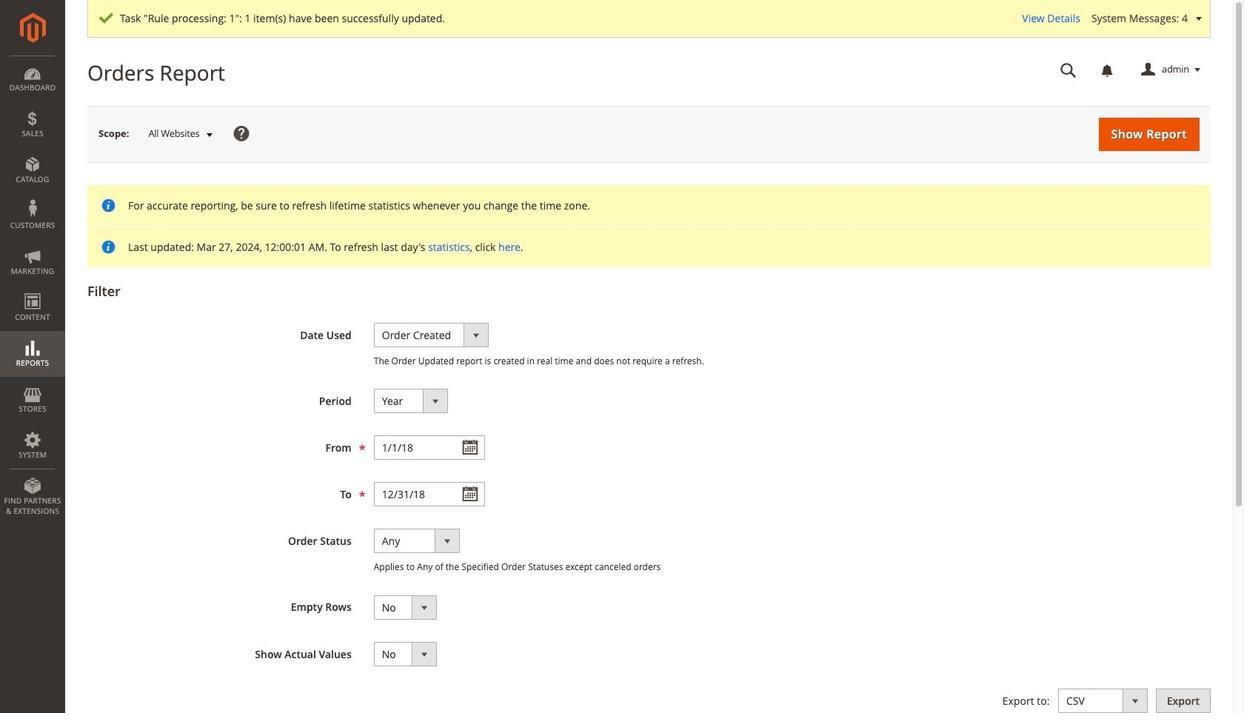 Task type: locate. For each thing, give the bounding box(es) containing it.
None text field
[[1050, 57, 1087, 83]]

magento admin panel image
[[20, 13, 46, 43]]

menu bar
[[0, 56, 65, 524]]

None text field
[[374, 436, 485, 460], [374, 482, 485, 507], [374, 436, 485, 460], [374, 482, 485, 507]]



Task type: vqa. For each thing, say whether or not it's contained in the screenshot.
From Text Field
no



